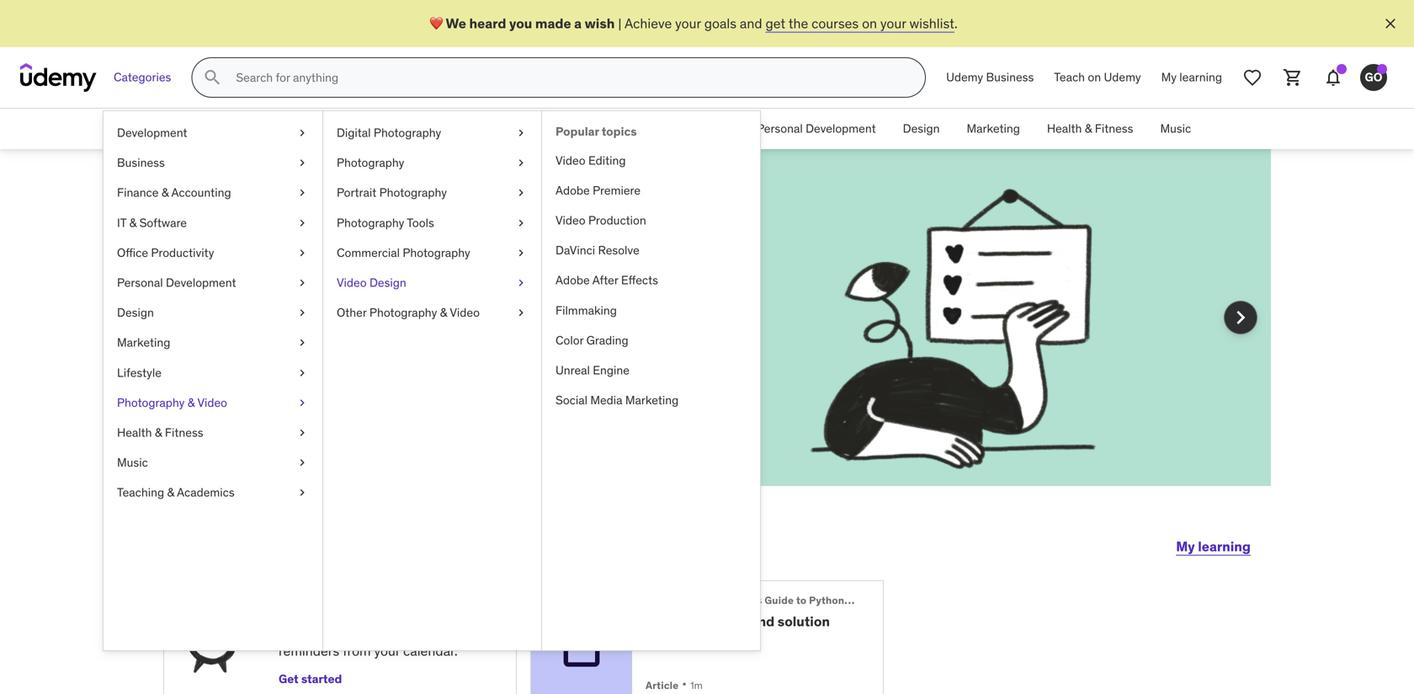 Task type: describe. For each thing, give the bounding box(es) containing it.
premiere
[[593, 183, 641, 198]]

go
[[1366, 70, 1383, 85]]

close image
[[1383, 15, 1400, 32]]

xsmall image for portrait photography
[[515, 185, 528, 201]]

each
[[320, 624, 349, 641]]

1 unread notification image
[[1337, 64, 1348, 74]]

0 vertical spatial my learning
[[1162, 70, 1223, 85]]

a
[[279, 624, 287, 641]]

1 vertical spatial my learning
[[1177, 538, 1252, 555]]

1 horizontal spatial wishlist
[[910, 15, 955, 32]]

portrait photography link
[[323, 178, 542, 208]]

teaching & academics
[[117, 485, 235, 500]]

finance & accounting for lifestyle
[[117, 185, 231, 200]]

up.
[[410, 624, 428, 641]]

your inside schedule time to learn a little each day adds up. get reminders from your calendar.
[[374, 642, 400, 660]]

1 vertical spatial design
[[370, 275, 407, 290]]

xsmall image for office productivity
[[296, 245, 309, 261]]

commercial photography link
[[323, 238, 542, 268]]

0 vertical spatial learning
[[1180, 70, 1223, 85]]

beginners
[[712, 594, 763, 607]]

xsmall image for personal development
[[296, 275, 309, 291]]

the
[[646, 594, 664, 607]]

& for "health & fitness" link to the bottom
[[155, 425, 162, 440]]

engine
[[593, 363, 630, 378]]

article • 1m
[[646, 676, 703, 693]]

1m
[[691, 679, 703, 692]]

step
[[377, 333, 404, 351]]

office productivity for lifestyle
[[117, 245, 214, 260]]

production
[[589, 213, 647, 228]]

it & software link for lifestyle
[[104, 208, 323, 238]]

2 vertical spatial the
[[327, 333, 347, 351]]

lifestyle
[[117, 365, 162, 380]]

software for lifestyle
[[139, 215, 187, 230]]

photography link
[[323, 148, 542, 178]]

teach on udemy link
[[1045, 57, 1152, 98]]

media
[[591, 393, 623, 408]]

marketing inside video design element
[[626, 393, 679, 408]]

2 horizontal spatial business
[[987, 70, 1035, 85]]

you inside did you make a wish?
[[292, 222, 353, 266]]

health for "health & fitness" link to the bottom
[[117, 425, 152, 440]]

to inside carousel element
[[257, 315, 269, 332]]

next image
[[1228, 304, 1255, 331]]

video production link
[[542, 205, 761, 235]]

1 horizontal spatial on
[[863, 15, 878, 32]]

time to make it come true.
[[224, 315, 387, 332]]

0 vertical spatial music
[[1161, 121, 1192, 136]]

finance for health & fitness
[[395, 121, 437, 136]]

unreal engine link
[[542, 355, 761, 385]]

schedule time to learn a little each day adds up. get reminders from your calendar.
[[279, 598, 458, 660]]

design link for health & fitness
[[890, 109, 954, 149]]

made
[[536, 15, 572, 32]]

xsmall image for design
[[296, 305, 309, 321]]

xsmall image for digital photography
[[515, 125, 528, 141]]

start
[[232, 526, 298, 561]]

your left goals.
[[451, 333, 477, 351]]

homework
[[665, 613, 748, 630]]

did you make a wish?
[[224, 222, 479, 308]]

& for it & software link for health & fitness
[[549, 121, 556, 136]]

health & fitness for the right "health & fitness" link
[[1048, 121, 1134, 136]]

video design element
[[542, 111, 761, 650]]

& for it & software link for lifestyle
[[129, 215, 137, 230]]

color grading link
[[542, 325, 761, 355]]

.
[[955, 15, 958, 32]]

and take the first step toward your goals.
[[269, 333, 516, 351]]

xsmall image for business
[[296, 155, 309, 171]]

ultimate
[[667, 594, 709, 607]]

wish
[[585, 15, 615, 32]]

schedule
[[279, 598, 339, 615]]

xsmall image for other photography & video
[[515, 305, 528, 321]]

topics
[[602, 124, 637, 139]]

little
[[290, 624, 317, 641]]

photography inside photography link
[[337, 155, 405, 170]]

photography tools link
[[323, 208, 542, 238]]

time
[[224, 315, 254, 332]]

video for video production
[[556, 213, 586, 228]]

take
[[298, 333, 324, 351]]

other photography & video
[[337, 305, 480, 320]]

1 vertical spatial health & fitness link
[[104, 418, 323, 448]]

1 vertical spatial music link
[[104, 448, 323, 478]]

the inside get the courses on your wishlist
[[412, 315, 432, 332]]

gary
[[431, 526, 498, 561]]

video production
[[556, 213, 647, 228]]

photography inside photography & video link
[[117, 395, 185, 410]]

fitness for "health & fitness" link to the bottom
[[165, 425, 203, 440]]

categories
[[114, 70, 171, 85]]

teaching
[[117, 485, 164, 500]]

personal development link for lifestyle
[[104, 268, 323, 298]]

1 horizontal spatial courses
[[812, 15, 859, 32]]

& for photography & video link
[[188, 395, 195, 410]]

2 horizontal spatial the
[[789, 15, 809, 32]]

office for lifestyle
[[117, 245, 148, 260]]

design for lifestyle
[[117, 305, 154, 320]]

it
[[308, 315, 316, 332]]

finance & accounting link for health & fitness
[[382, 109, 523, 149]]

software for health & fitness
[[559, 121, 606, 136]]

submit search image
[[202, 67, 223, 88]]

we
[[446, 15, 467, 32]]

digital photography link
[[323, 118, 542, 148]]

xsmall image for it & software
[[296, 215, 309, 231]]

courses inside get the courses on your wishlist
[[435, 315, 482, 332]]

go link
[[1354, 57, 1395, 98]]

lifestyle link
[[104, 358, 323, 388]]

get the courses on your wishlist
[[224, 315, 530, 351]]

office productivity link for health & fitness
[[620, 109, 744, 149]]

adobe after effects
[[556, 273, 659, 288]]

health & fitness for "health & fitness" link to the bottom
[[117, 425, 203, 440]]

business link for lifestyle
[[104, 148, 323, 178]]

goals.
[[480, 333, 516, 351]]

filmmaking link
[[542, 295, 761, 325]]

0 horizontal spatial music
[[117, 455, 148, 470]]

get the courses on your wishlist link
[[224, 315, 530, 351]]

business for health & fitness
[[320, 121, 368, 136]]

python
[[810, 594, 845, 607]]

goals
[[705, 15, 737, 32]]

social
[[556, 393, 588, 408]]

•
[[682, 676, 687, 693]]

adobe for adobe after effects
[[556, 273, 590, 288]]

0 vertical spatial and
[[740, 15, 763, 32]]

teach
[[1055, 70, 1086, 85]]

11.
[[646, 613, 662, 630]]

1 vertical spatial my learning link
[[1177, 526, 1252, 567]]

1 vertical spatial learning
[[1199, 538, 1252, 555]]

and inside the ultimate beginners guide to python programming 11. homework and solution
[[751, 613, 775, 630]]

time
[[342, 598, 371, 615]]

adobe premiere link
[[542, 176, 761, 205]]

video down lifestyle link
[[197, 395, 227, 410]]

from
[[343, 642, 371, 660]]

& for the right "health & fitness" link
[[1085, 121, 1093, 136]]

photography inside commercial photography link
[[403, 245, 471, 260]]

toward
[[407, 333, 448, 351]]

get
[[766, 15, 786, 32]]

udemy business
[[947, 70, 1035, 85]]

xsmall image for development
[[296, 125, 309, 141]]

health for the right "health & fitness" link
[[1048, 121, 1083, 136]]

after
[[593, 273, 619, 288]]

xsmall image for teaching & academics
[[296, 484, 309, 501]]

0 vertical spatial my
[[1162, 70, 1177, 85]]

business for lifestyle
[[117, 155, 165, 170]]

photography inside photography tools "link"
[[337, 215, 405, 230]]

marketing link for lifestyle
[[104, 328, 323, 358]]

effects
[[621, 273, 659, 288]]

development for lifestyle
[[166, 275, 236, 290]]



Task type: vqa. For each thing, say whether or not it's contained in the screenshot.
multi-
no



Task type: locate. For each thing, give the bounding box(es) containing it.
marketing link up photography & video link
[[104, 328, 323, 358]]

xsmall image for video design
[[515, 275, 528, 291]]

1 horizontal spatial business
[[320, 121, 368, 136]]

personal development link for health & fitness
[[744, 109, 890, 149]]

1 vertical spatial design link
[[104, 298, 323, 328]]

get the courses on your wishlist link
[[766, 15, 955, 32]]

wishlist image
[[1243, 67, 1263, 88]]

0 vertical spatial adobe
[[556, 183, 590, 198]]

my learning link
[[1152, 57, 1233, 98], [1177, 526, 1252, 567]]

1 vertical spatial it & software
[[117, 215, 187, 230]]

1 horizontal spatial office productivity link
[[620, 109, 744, 149]]

xsmall image inside the portrait photography link
[[515, 185, 528, 201]]

xsmall image for photography tools
[[515, 215, 528, 231]]

udemy right teach
[[1105, 70, 1142, 85]]

marketing
[[967, 121, 1021, 136], [117, 335, 170, 350], [626, 393, 679, 408]]

1 vertical spatial wishlist
[[224, 333, 269, 351]]

1 udemy from the left
[[947, 70, 984, 85]]

get inside button
[[279, 671, 299, 687]]

photography inside the portrait photography link
[[380, 185, 447, 200]]

productivity for health & fitness
[[667, 121, 730, 136]]

❤️   we heard you made a wish | achieve your goals and get the courses on your wishlist .
[[430, 15, 958, 32]]

design link
[[890, 109, 954, 149], [104, 298, 323, 328]]

photography up tools
[[380, 185, 447, 200]]

my learning
[[1162, 70, 1223, 85], [1177, 538, 1252, 555]]

xsmall image inside photography tools "link"
[[515, 215, 528, 231]]

marketing up lifestyle
[[117, 335, 170, 350]]

get up calendar.
[[431, 624, 453, 641]]

1 horizontal spatial office productivity
[[633, 121, 730, 136]]

adobe for adobe premiere
[[556, 183, 590, 198]]

notifications image
[[1324, 67, 1344, 88]]

your up goals.
[[504, 315, 530, 332]]

0 horizontal spatial udemy
[[947, 70, 984, 85]]

business link for health & fitness
[[307, 109, 382, 149]]

1 horizontal spatial finance & accounting
[[395, 121, 509, 136]]

learn
[[391, 598, 423, 615]]

you have alerts image
[[1378, 64, 1388, 74]]

to inside schedule time to learn a little each day adds up. get reminders from your calendar.
[[374, 598, 388, 615]]

you left the made
[[510, 15, 533, 32]]

davinci
[[556, 243, 596, 258]]

other photography & video link
[[323, 298, 542, 328]]

0 vertical spatial it & software link
[[523, 109, 620, 149]]

1 horizontal spatial personal development
[[757, 121, 876, 136]]

xsmall image inside the personal development link
[[296, 275, 309, 291]]

0 vertical spatial my learning link
[[1152, 57, 1233, 98]]

it for health & fitness
[[536, 121, 546, 136]]

categories button
[[104, 57, 181, 98]]

video for video editing
[[556, 153, 586, 168]]

xsmall image inside business link
[[296, 155, 309, 171]]

0 horizontal spatial design
[[117, 305, 154, 320]]

0 vertical spatial a
[[575, 15, 582, 32]]

and left take at the left
[[272, 333, 295, 351]]

accounting for health & fitness
[[449, 121, 509, 136]]

photography up portrait
[[337, 155, 405, 170]]

photography & video
[[117, 395, 227, 410]]

finance & accounting down development link
[[117, 185, 231, 200]]

calendar.
[[403, 642, 458, 660]]

2 udemy from the left
[[1105, 70, 1142, 85]]

photography inside other photography & video "link"
[[370, 305, 437, 320]]

it & software for lifestyle
[[117, 215, 187, 230]]

color grading
[[556, 333, 629, 348]]

adds
[[377, 624, 406, 641]]

design link for lifestyle
[[104, 298, 323, 328]]

health & fitness link
[[1034, 109, 1147, 149], [104, 418, 323, 448]]

0 vertical spatial the
[[789, 15, 809, 32]]

0 vertical spatial on
[[863, 15, 878, 32]]

guide
[[765, 594, 794, 607]]

finance & accounting up photography link
[[395, 121, 509, 136]]

xsmall image for commercial photography
[[515, 245, 528, 261]]

1 horizontal spatial personal
[[757, 121, 803, 136]]

xsmall image for lifestyle
[[296, 364, 309, 381]]

courses right get
[[812, 15, 859, 32]]

marketing down unreal engine link
[[626, 393, 679, 408]]

0 horizontal spatial business
[[117, 155, 165, 170]]

xsmall image for photography & video
[[296, 394, 309, 411]]

accounting for lifestyle
[[171, 185, 231, 200]]

started
[[301, 671, 342, 687]]

finance & accounting for health & fitness
[[395, 121, 509, 136]]

and left get
[[740, 15, 763, 32]]

fitness down photography & video
[[165, 425, 203, 440]]

0 horizontal spatial design link
[[104, 298, 323, 328]]

2 horizontal spatial design
[[903, 121, 940, 136]]

xsmall image left 'video editing' in the left of the page
[[515, 155, 528, 171]]

adobe down davinci
[[556, 273, 590, 288]]

0 horizontal spatial health
[[117, 425, 152, 440]]

other
[[337, 305, 367, 320]]

design for health & fitness
[[903, 121, 940, 136]]

personal development for health & fitness
[[757, 121, 876, 136]]

1 vertical spatial on
[[1089, 70, 1102, 85]]

shopping cart with 0 items image
[[1284, 67, 1304, 88]]

1 horizontal spatial software
[[559, 121, 606, 136]]

the down the come
[[327, 333, 347, 351]]

xsmall image inside photography link
[[515, 155, 528, 171]]

personal development for lifestyle
[[117, 275, 236, 290]]

courses up toward
[[435, 315, 482, 332]]

xsmall image for music
[[296, 454, 309, 471]]

1 vertical spatial it
[[117, 215, 127, 230]]

photography
[[374, 125, 442, 140], [337, 155, 405, 170], [380, 185, 447, 200], [337, 215, 405, 230], [403, 245, 471, 260], [370, 305, 437, 320], [117, 395, 185, 410]]

photography up "and take the first step toward your goals."
[[370, 305, 437, 320]]

1 horizontal spatial it & software
[[536, 121, 606, 136]]

unreal engine
[[556, 363, 630, 378]]

you down portrait
[[292, 222, 353, 266]]

your left goals
[[676, 15, 701, 32]]

productivity up video editing link
[[667, 121, 730, 136]]

1 horizontal spatial to
[[374, 598, 388, 615]]

wishlist inside get the courses on your wishlist
[[224, 333, 269, 351]]

marketing for health & fitness
[[967, 121, 1021, 136]]

marketing down 'udemy business' link
[[967, 121, 1021, 136]]

marketing link down 'udemy business' link
[[954, 109, 1034, 149]]

on inside teach on udemy link
[[1089, 70, 1102, 85]]

photography down lifestyle
[[117, 395, 185, 410]]

2 adobe from the top
[[556, 273, 590, 288]]

business up portrait
[[320, 121, 368, 136]]

carousel element
[[143, 149, 1272, 526]]

xsmall image for health & fitness
[[296, 424, 309, 441]]

xsmall image inside "marketing" 'link'
[[296, 334, 309, 351]]

to inside the ultimate beginners guide to python programming 11. homework and solution
[[797, 594, 807, 607]]

0 vertical spatial make
[[360, 222, 453, 266]]

xsmall image inside video design link
[[515, 275, 528, 291]]

photography inside digital photography link
[[374, 125, 442, 140]]

productivity for lifestyle
[[151, 245, 214, 260]]

personal for health & fitness
[[757, 121, 803, 136]]

❤️
[[430, 15, 443, 32]]

0 horizontal spatial make
[[272, 315, 305, 332]]

davinci resolve link
[[542, 235, 761, 265]]

0 horizontal spatial personal development
[[117, 275, 236, 290]]

0 vertical spatial it
[[536, 121, 546, 136]]

1 horizontal spatial accounting
[[449, 121, 509, 136]]

to right time
[[257, 315, 269, 332]]

1 horizontal spatial music
[[1161, 121, 1192, 136]]

reminders
[[279, 642, 340, 660]]

office productivity link up time
[[104, 238, 323, 268]]

health & fitness down teach on udemy link
[[1048, 121, 1134, 136]]

make
[[360, 222, 453, 266], [272, 315, 305, 332]]

1 vertical spatial it & software link
[[104, 208, 323, 238]]

1 horizontal spatial fitness
[[1096, 121, 1134, 136]]

get up "and take the first step toward your goals."
[[387, 315, 409, 332]]

xsmall image right did
[[296, 215, 309, 231]]

personal for lifestyle
[[117, 275, 163, 290]]

0 vertical spatial productivity
[[667, 121, 730, 136]]

1 vertical spatial personal development link
[[104, 268, 323, 298]]

0 vertical spatial office productivity
[[633, 121, 730, 136]]

health down photography & video
[[117, 425, 152, 440]]

xsmall image inside digital photography link
[[515, 125, 528, 141]]

1 vertical spatial my
[[1177, 538, 1196, 555]]

0 horizontal spatial productivity
[[151, 245, 214, 260]]

0 horizontal spatial it & software link
[[104, 208, 323, 238]]

the up toward
[[412, 315, 432, 332]]

editing
[[589, 153, 626, 168]]

xsmall image up take at the left
[[296, 305, 309, 321]]

finance for lifestyle
[[117, 185, 159, 200]]

color
[[556, 333, 584, 348]]

it & software
[[536, 121, 606, 136], [117, 215, 187, 230]]

xsmall image for marketing
[[296, 334, 309, 351]]

xsmall image inside design link
[[296, 305, 309, 321]]

adobe after effects link
[[542, 265, 761, 295]]

video up davinci
[[556, 213, 586, 228]]

fitness down teach on udemy link
[[1096, 121, 1134, 136]]

xsmall image
[[296, 125, 309, 141], [515, 155, 528, 171], [296, 215, 309, 231], [515, 245, 528, 261], [515, 275, 528, 291], [296, 305, 309, 321], [296, 334, 309, 351]]

business left teach
[[987, 70, 1035, 85]]

1 vertical spatial get
[[431, 624, 453, 641]]

0 vertical spatial business
[[987, 70, 1035, 85]]

academics
[[177, 485, 235, 500]]

true.
[[356, 315, 384, 332]]

social media marketing
[[556, 393, 679, 408]]

0 vertical spatial design link
[[890, 109, 954, 149]]

a left wish
[[575, 15, 582, 32]]

solution
[[778, 613, 830, 630]]

0 horizontal spatial you
[[292, 222, 353, 266]]

productivity left did
[[151, 245, 214, 260]]

your left '.' at top right
[[881, 15, 907, 32]]

1 horizontal spatial it
[[536, 121, 546, 136]]

0 vertical spatial get
[[387, 315, 409, 332]]

0 horizontal spatial office productivity link
[[104, 238, 323, 268]]

video inside "link"
[[450, 305, 480, 320]]

day
[[353, 624, 374, 641]]

let's
[[163, 526, 227, 561]]

1 horizontal spatial make
[[360, 222, 453, 266]]

get started
[[279, 671, 342, 687]]

xsmall image for photography
[[515, 155, 528, 171]]

xsmall image for finance & accounting
[[296, 185, 309, 201]]

it for lifestyle
[[117, 215, 127, 230]]

1 horizontal spatial finance
[[395, 121, 437, 136]]

office for health & fitness
[[633, 121, 664, 136]]

adobe premiere
[[556, 183, 641, 198]]

to up solution
[[797, 594, 807, 607]]

office productivity link
[[620, 109, 744, 149], [104, 238, 323, 268]]

0 vertical spatial personal
[[757, 121, 803, 136]]

marketing link for health & fitness
[[954, 109, 1034, 149]]

get for the
[[387, 315, 409, 332]]

get inside schedule time to learn a little each day adds up. get reminders from your calendar.
[[431, 624, 453, 641]]

article
[[646, 679, 679, 692]]

filmmaking
[[556, 303, 617, 318]]

portrait
[[337, 185, 377, 200]]

marketing for lifestyle
[[117, 335, 170, 350]]

accounting up photography link
[[449, 121, 509, 136]]

the right get
[[789, 15, 809, 32]]

finance & accounting link for lifestyle
[[104, 178, 323, 208]]

davinci resolve
[[556, 243, 640, 258]]

1 vertical spatial fitness
[[165, 425, 203, 440]]

0 vertical spatial design
[[903, 121, 940, 136]]

1 vertical spatial business
[[320, 121, 368, 136]]

0 vertical spatial marketing
[[967, 121, 1021, 136]]

it & software for health & fitness
[[536, 121, 606, 136]]

0 horizontal spatial fitness
[[165, 425, 203, 440]]

2 vertical spatial design
[[117, 305, 154, 320]]

video down video design link on the top left
[[450, 305, 480, 320]]

health & fitness
[[1048, 121, 1134, 136], [117, 425, 203, 440]]

design
[[903, 121, 940, 136], [370, 275, 407, 290], [117, 305, 154, 320]]

& for finance & accounting link associated with lifestyle
[[162, 185, 169, 200]]

your down adds
[[374, 642, 400, 660]]

adobe down 'video editing' in the left of the page
[[556, 183, 590, 198]]

1 horizontal spatial it & software link
[[523, 109, 620, 149]]

it & software link for health & fitness
[[523, 109, 620, 149]]

make for you
[[360, 222, 453, 266]]

grading
[[587, 333, 629, 348]]

& for finance & accounting link associated with health & fitness
[[440, 121, 447, 136]]

0 horizontal spatial marketing
[[117, 335, 170, 350]]

1 adobe from the top
[[556, 183, 590, 198]]

1 vertical spatial accounting
[[171, 185, 231, 200]]

0 vertical spatial health
[[1048, 121, 1083, 136]]

xsmall image inside lifestyle link
[[296, 364, 309, 381]]

Search for anything text field
[[233, 63, 905, 92]]

wishlist up udemy business
[[910, 15, 955, 32]]

xsmall image
[[515, 125, 528, 141], [296, 155, 309, 171], [296, 185, 309, 201], [515, 185, 528, 201], [515, 215, 528, 231], [296, 245, 309, 261], [296, 275, 309, 291], [515, 305, 528, 321], [296, 364, 309, 381], [296, 394, 309, 411], [296, 424, 309, 441], [296, 454, 309, 471], [296, 484, 309, 501]]

xsmall image down 'time to make it come true.'
[[296, 334, 309, 351]]

0 horizontal spatial health & fitness link
[[104, 418, 323, 448]]

office productivity
[[633, 121, 730, 136], [117, 245, 214, 260]]

wishlist down time
[[224, 333, 269, 351]]

to
[[257, 315, 269, 332], [797, 594, 807, 607], [374, 598, 388, 615]]

wish?
[[224, 264, 323, 308]]

business down development link
[[117, 155, 165, 170]]

xsmall image left davinci
[[515, 245, 528, 261]]

popular
[[556, 124, 599, 139]]

1 horizontal spatial finance & accounting link
[[382, 109, 523, 149]]

1 horizontal spatial health & fitness link
[[1034, 109, 1147, 149]]

health & fitness link down photography & video
[[104, 418, 323, 448]]

1 vertical spatial office
[[117, 245, 148, 260]]

0 horizontal spatial music link
[[104, 448, 323, 478]]

2 vertical spatial get
[[279, 671, 299, 687]]

2 horizontal spatial marketing
[[967, 121, 1021, 136]]

finance & accounting link down development link
[[104, 178, 323, 208]]

finance
[[395, 121, 437, 136], [117, 185, 159, 200]]

accounting down development link
[[171, 185, 231, 200]]

let's start learning, gary
[[163, 526, 498, 561]]

finance & accounting link up the portrait photography link
[[382, 109, 523, 149]]

office productivity link up adobe premiere link
[[620, 109, 744, 149]]

you
[[510, 15, 533, 32], [292, 222, 353, 266]]

and
[[740, 15, 763, 32], [272, 333, 295, 351], [751, 613, 775, 630]]

get for started
[[279, 671, 299, 687]]

& for teaching & academics link
[[167, 485, 174, 500]]

1 vertical spatial productivity
[[151, 245, 214, 260]]

courses
[[812, 15, 859, 32], [435, 315, 482, 332]]

and down guide
[[751, 613, 775, 630]]

video for video design
[[337, 275, 367, 290]]

1 horizontal spatial marketing link
[[954, 109, 1034, 149]]

development inside development link
[[117, 125, 187, 140]]

1 vertical spatial finance & accounting
[[117, 185, 231, 200]]

office productivity for health & fitness
[[633, 121, 730, 136]]

0 vertical spatial personal development link
[[744, 109, 890, 149]]

social media marketing link
[[542, 385, 761, 415]]

0 horizontal spatial finance & accounting link
[[104, 178, 323, 208]]

photography up photography link
[[374, 125, 442, 140]]

fitness for the right "health & fitness" link
[[1096, 121, 1134, 136]]

2 vertical spatial marketing
[[626, 393, 679, 408]]

0 vertical spatial music link
[[1147, 109, 1205, 149]]

commercial
[[337, 245, 400, 260]]

achieve
[[625, 15, 672, 32]]

11. homework and solution link
[[646, 613, 857, 630]]

come
[[320, 315, 353, 332]]

your inside get the courses on your wishlist
[[504, 315, 530, 332]]

0 vertical spatial you
[[510, 15, 533, 32]]

get left started
[[279, 671, 299, 687]]

xsmall image inside photography & video link
[[296, 394, 309, 411]]

1 horizontal spatial office
[[633, 121, 664, 136]]

xsmall image left digital
[[296, 125, 309, 141]]

programming
[[847, 594, 915, 607]]

photography tools
[[337, 215, 434, 230]]

0 horizontal spatial courses
[[435, 315, 482, 332]]

0 horizontal spatial on
[[486, 315, 501, 332]]

0 horizontal spatial office
[[117, 245, 148, 260]]

business
[[987, 70, 1035, 85], [320, 121, 368, 136], [117, 155, 165, 170]]

health & fitness link down teach on udemy link
[[1034, 109, 1147, 149]]

udemy image
[[20, 63, 97, 92]]

it
[[536, 121, 546, 136], [117, 215, 127, 230]]

on inside get the courses on your wishlist
[[486, 315, 501, 332]]

video down popular
[[556, 153, 586, 168]]

teach on udemy
[[1055, 70, 1142, 85]]

0 vertical spatial personal development
[[757, 121, 876, 136]]

0 horizontal spatial to
[[257, 315, 269, 332]]

0 horizontal spatial get
[[279, 671, 299, 687]]

first
[[350, 333, 374, 351]]

xsmall image inside "health & fitness" link
[[296, 424, 309, 441]]

video editing
[[556, 153, 626, 168]]

health down teach
[[1048, 121, 1083, 136]]

on
[[863, 15, 878, 32], [1089, 70, 1102, 85], [486, 315, 501, 332]]

0 vertical spatial finance
[[395, 121, 437, 136]]

make inside did you make a wish?
[[360, 222, 453, 266]]

xsmall image inside development link
[[296, 125, 309, 141]]

development for health & fitness
[[806, 121, 876, 136]]

0 vertical spatial office
[[633, 121, 664, 136]]

video up other
[[337, 275, 367, 290]]

& inside "link"
[[440, 305, 447, 320]]

digital photography
[[337, 125, 442, 140]]

photography down photography tools "link"
[[403, 245, 471, 260]]

development
[[806, 121, 876, 136], [117, 125, 187, 140], [166, 275, 236, 290]]

office productivity link for lifestyle
[[104, 238, 323, 268]]

a inside did you make a wish?
[[460, 222, 479, 266]]

unreal
[[556, 363, 590, 378]]

0 horizontal spatial it
[[117, 215, 127, 230]]

xsmall image inside commercial photography link
[[515, 245, 528, 261]]

2 vertical spatial business
[[117, 155, 165, 170]]

to right time at the left bottom
[[374, 598, 388, 615]]

xsmall image inside other photography & video "link"
[[515, 305, 528, 321]]

photography up 'commercial'
[[337, 215, 405, 230]]

resolve
[[598, 243, 640, 258]]

1 vertical spatial music
[[117, 455, 148, 470]]

2 vertical spatial on
[[486, 315, 501, 332]]

0 horizontal spatial software
[[139, 215, 187, 230]]

a right tools
[[460, 222, 479, 266]]

udemy down '.' at top right
[[947, 70, 984, 85]]

0 vertical spatial courses
[[812, 15, 859, 32]]

1 horizontal spatial udemy
[[1105, 70, 1142, 85]]

did
[[224, 222, 285, 266]]

|
[[618, 15, 622, 32]]

1 vertical spatial the
[[412, 315, 432, 332]]

1 horizontal spatial music link
[[1147, 109, 1205, 149]]

0 horizontal spatial it & software
[[117, 215, 187, 230]]

health & fitness down photography & video
[[117, 425, 203, 440]]

make for to
[[272, 315, 305, 332]]

xsmall image up goals.
[[515, 275, 528, 291]]

get inside get the courses on your wishlist
[[387, 315, 409, 332]]

and inside carousel element
[[272, 333, 295, 351]]

xsmall image inside teaching & academics link
[[296, 484, 309, 501]]



